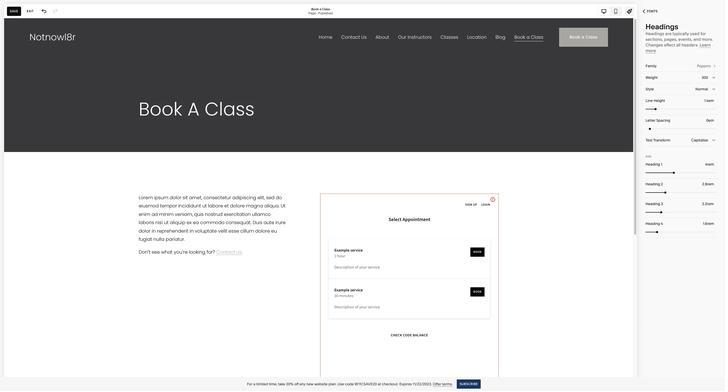 Task type: locate. For each thing, give the bounding box(es) containing it.
3 heading from the top
[[646, 202, 660, 207]]

sections,
[[646, 37, 663, 42]]

weight
[[646, 75, 658, 80]]

heading left 3 at right
[[646, 202, 660, 207]]

subscribe
[[460, 383, 478, 387]]

text
[[646, 138, 653, 143]]

a right the book
[[320, 7, 321, 11]]

headings inside 'headings are typically used for sections, pages, events, and more. changes affect all headers.'
[[646, 31, 665, 36]]

2 headings from the top
[[646, 31, 665, 36]]

heading left 1
[[646, 162, 660, 167]]

fonts
[[647, 9, 658, 13]]

1 vertical spatial a
[[253, 382, 255, 387]]

a
[[320, 7, 321, 11], [253, 382, 255, 387]]

heading left 4
[[646, 222, 660, 226]]

pages,
[[664, 37, 678, 42]]

heading
[[646, 162, 660, 167], [646, 182, 660, 187], [646, 202, 660, 207], [646, 222, 660, 226]]

are
[[665, 31, 672, 36]]

poppins
[[697, 64, 711, 68]]

3
[[661, 202, 663, 207]]

used
[[690, 31, 700, 36]]

Heading 4 range field
[[646, 227, 717, 238]]

website
[[314, 382, 328, 387]]

2
[[661, 182, 663, 187]]

exit
[[27, 9, 34, 13]]

limited
[[256, 382, 268, 387]]

None field
[[646, 72, 717, 83], [646, 84, 717, 95], [646, 135, 717, 146], [646, 72, 717, 83], [646, 84, 717, 95], [646, 135, 717, 146]]

heading for heading 3
[[646, 202, 660, 207]]

offer
[[433, 382, 441, 387]]

height
[[654, 99, 665, 103]]

2 heading from the top
[[646, 182, 660, 187]]

code
[[345, 382, 354, 387]]

letter
[[646, 118, 656, 123]]

transform
[[653, 138, 671, 143]]

Heading 1 range field
[[646, 167, 717, 179]]

spacing
[[656, 118, 670, 123]]

1 headings from the top
[[646, 22, 679, 31]]

capitalize
[[691, 138, 708, 143]]

learn more link
[[646, 42, 711, 54]]

typically
[[673, 31, 689, 36]]

Letter Spacing range field
[[646, 123, 717, 135]]

0 vertical spatial a
[[320, 7, 321, 11]]

Heading 1 text field
[[705, 162, 715, 167]]

line
[[646, 99, 653, 103]]

at
[[378, 382, 381, 387]]

offer terms. link
[[433, 382, 453, 387]]

Line Height range field
[[646, 104, 717, 115]]

and
[[694, 37, 701, 42]]

published
[[318, 11, 333, 15]]

4 heading from the top
[[646, 222, 660, 226]]

learn
[[700, 42, 711, 48]]

tab list
[[598, 7, 622, 15]]

0 horizontal spatial a
[[253, 382, 255, 387]]

book
[[311, 7, 319, 11]]

headings
[[646, 22, 679, 31], [646, 31, 665, 36]]

headings for headings
[[646, 22, 679, 31]]

Heading 2 text field
[[702, 182, 715, 187]]

heading for heading 2
[[646, 182, 660, 187]]

heading 2
[[646, 182, 663, 187]]

time,
[[269, 382, 277, 387]]

affect
[[664, 42, 675, 48]]

size
[[646, 155, 652, 158]]

1 heading from the top
[[646, 162, 660, 167]]

a inside the book a class page · published
[[320, 7, 321, 11]]

heading for heading 1
[[646, 162, 660, 167]]

heading left the 2
[[646, 182, 660, 187]]

w11csave20
[[355, 382, 377, 387]]

fonts button
[[637, 6, 664, 17]]

heading for heading 4
[[646, 222, 660, 226]]

checkout.
[[382, 382, 399, 387]]

1 horizontal spatial a
[[320, 7, 321, 11]]

11/22/2023.
[[413, 382, 432, 387]]

a right "for"
[[253, 382, 255, 387]]

300
[[702, 75, 708, 80]]

heading 1
[[646, 162, 663, 167]]



Task type: describe. For each thing, give the bounding box(es) containing it.
headers.
[[682, 42, 699, 48]]

save button
[[7, 7, 21, 16]]

style
[[646, 87, 654, 92]]

a for book
[[320, 7, 321, 11]]

changes
[[646, 42, 663, 48]]

terms.
[[442, 382, 453, 387]]

family
[[646, 64, 657, 68]]

Letter Spacing text field
[[707, 118, 715, 123]]

more.
[[702, 37, 713, 42]]

for a limited time, take 20% off any new website plan. use code w11csave20 at checkout. expires 11/22/2023. offer terms.
[[247, 382, 453, 387]]

for
[[247, 382, 253, 387]]

events,
[[679, 37, 693, 42]]

text transform
[[646, 138, 671, 143]]

save
[[10, 9, 18, 13]]

more
[[646, 48, 656, 53]]

heading 4
[[646, 222, 663, 226]]

4
[[661, 222, 663, 226]]

plan.
[[329, 382, 337, 387]]

expires
[[399, 382, 412, 387]]

all
[[676, 42, 681, 48]]

Line Height text field
[[704, 98, 715, 104]]

·
[[317, 11, 318, 15]]

20%
[[286, 382, 294, 387]]

book a class page · published
[[309, 7, 333, 15]]

heading 3
[[646, 202, 663, 207]]

headings are typically used for sections, pages, events, and more. changes affect all headers.
[[646, 31, 713, 48]]

subscribe button
[[457, 380, 481, 389]]

a for for
[[253, 382, 255, 387]]

Heading 3 text field
[[702, 201, 715, 207]]

class
[[322, 7, 330, 11]]

off
[[294, 382, 299, 387]]

Heading 2 range field
[[646, 187, 717, 199]]

page
[[309, 11, 316, 15]]

new
[[306, 382, 314, 387]]

normal
[[696, 87, 708, 92]]

line height
[[646, 99, 665, 103]]

exit button
[[24, 7, 37, 16]]

use
[[338, 382, 344, 387]]

for
[[701, 31, 706, 36]]

learn more
[[646, 42, 711, 53]]

any
[[300, 382, 306, 387]]

take
[[278, 382, 285, 387]]

1
[[661, 162, 663, 167]]

Heading 3 range field
[[646, 207, 717, 218]]

letter spacing
[[646, 118, 670, 123]]

headings for headings are typically used for sections, pages, events, and more. changes affect all headers.
[[646, 31, 665, 36]]

Heading 4 text field
[[703, 221, 715, 227]]



Task type: vqa. For each thing, say whether or not it's contained in the screenshot.
Home to the bottom
no



